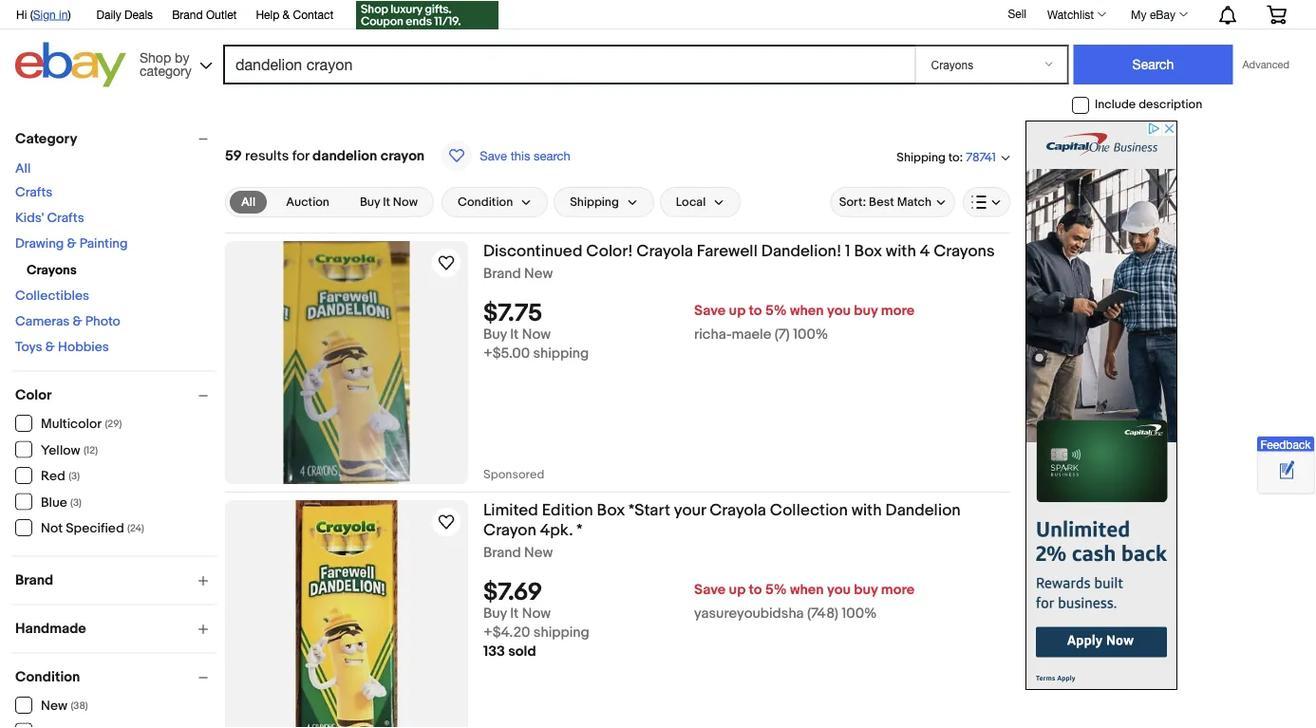 Task type: locate. For each thing, give the bounding box(es) containing it.
133
[[483, 644, 505, 661]]

feedback
[[1261, 438, 1311, 452]]

toys & hobbies link
[[15, 340, 109, 356]]

dandelion!
[[761, 241, 842, 261]]

0 horizontal spatial crayons
[[27, 263, 77, 279]]

5% up (7)
[[765, 303, 787, 320]]

to left 78741
[[948, 150, 960, 165]]

0 vertical spatial all
[[15, 161, 31, 177]]

main content containing $7.75
[[225, 121, 1010, 727]]

0 horizontal spatial crayola
[[637, 241, 693, 261]]

by
[[175, 49, 189, 65]]

1 vertical spatial to
[[749, 303, 762, 320]]

0 vertical spatial buy
[[360, 195, 380, 210]]

now up +$5.00
[[522, 326, 551, 343]]

0 vertical spatial more
[[881, 303, 915, 320]]

your shopping cart image
[[1266, 5, 1288, 24]]

buy up +$5.00
[[483, 326, 507, 343]]

up up yasureyoubidsha
[[729, 582, 746, 599]]

multicolor
[[41, 416, 102, 433]]

save up "richa-"
[[694, 303, 726, 320]]

save this search button
[[436, 140, 576, 172]]

crafts
[[15, 185, 53, 201], [47, 210, 84, 226]]

Search for anything text field
[[226, 47, 911, 83]]

include
[[1095, 98, 1136, 112]]

with inside discontinued color! crayola farewell dandelion! 1 box with 4 crayons brand new
[[886, 241, 916, 261]]

all link up crafts link
[[15, 161, 31, 177]]

0 horizontal spatial with
[[852, 500, 882, 520]]

discontinued color! crayola farewell dandelion! 1 box with 4 crayons heading
[[483, 241, 995, 261]]

all link down "59"
[[230, 191, 267, 214]]

(3) inside red (3)
[[69, 471, 80, 483]]

1 horizontal spatial crayons
[[934, 241, 995, 261]]

1 vertical spatial 5%
[[765, 582, 787, 599]]

shipping inside shipping to : 78741
[[897, 150, 946, 165]]

box right 1 at the right top of page
[[854, 241, 882, 261]]

it down crayon
[[383, 195, 390, 210]]

1 horizontal spatial crayola
[[710, 500, 766, 520]]

0 vertical spatial condition button
[[442, 187, 548, 217]]

maele
[[732, 326, 771, 343]]

(12)
[[83, 444, 98, 457]]

0 vertical spatial crafts
[[15, 185, 53, 201]]

crayons right 4
[[934, 241, 995, 261]]

crayola right color! at left
[[637, 241, 693, 261]]

0 vertical spatial all link
[[15, 161, 31, 177]]

red (3)
[[41, 469, 80, 485]]

when up (748)
[[790, 582, 824, 599]]

2 vertical spatial new
[[41, 698, 68, 715]]

color!
[[586, 241, 633, 261]]

condition for bottom condition dropdown button
[[15, 669, 80, 686]]

all up crafts link
[[15, 161, 31, 177]]

yasureyoubidsha
[[694, 606, 804, 623]]

0 horizontal spatial all link
[[15, 161, 31, 177]]

crayons inside discontinued color! crayola farewell dandelion! 1 box with 4 crayons brand new
[[934, 241, 995, 261]]

save up to 5% when you buy more buy it now
[[483, 303, 915, 343], [483, 582, 915, 623]]

painting
[[80, 236, 128, 252]]

0 vertical spatial 100%
[[793, 326, 828, 343]]

1 when from the top
[[790, 303, 824, 320]]

:
[[960, 150, 963, 165]]

0 vertical spatial save up to 5% when you buy more buy it now
[[483, 303, 915, 343]]

buy down dandelion
[[360, 195, 380, 210]]

0 horizontal spatial condition
[[15, 669, 80, 686]]

crafts up kids' on the left
[[15, 185, 53, 201]]

blue
[[41, 495, 67, 511]]

1 horizontal spatial all link
[[230, 191, 267, 214]]

1 shipping from the top
[[533, 345, 589, 362]]

1 horizontal spatial condition
[[458, 195, 513, 210]]

daily deals
[[96, 8, 153, 21]]

it up +$5.00
[[510, 326, 519, 343]]

1 vertical spatial shipping
[[534, 625, 590, 642]]

100% right (7)
[[793, 326, 828, 343]]

shipping right +$5.00
[[533, 345, 589, 362]]

5% up yasureyoubidsha
[[765, 582, 787, 599]]

brand inside "limited edition box *start your crayola collection with dandelion crayon 4pk.  * brand new"
[[483, 545, 521, 562]]

None submit
[[1074, 45, 1233, 85]]

daily deals link
[[96, 5, 153, 26]]

1 vertical spatial condition
[[15, 669, 80, 686]]

now
[[393, 195, 418, 210], [522, 326, 551, 343], [522, 606, 551, 623]]

crafts up drawing & painting
[[47, 210, 84, 226]]

0 vertical spatial shipping
[[897, 150, 946, 165]]

0 vertical spatial now
[[393, 195, 418, 210]]

it up the +$4.20
[[510, 606, 519, 623]]

to
[[948, 150, 960, 165], [749, 303, 762, 320], [749, 582, 762, 599]]

(3) for blue
[[70, 497, 82, 509]]

for
[[292, 147, 309, 164]]

box inside "limited edition box *start your crayola collection with dandelion crayon 4pk.  * brand new"
[[597, 500, 625, 520]]

(3) for red
[[69, 471, 80, 483]]

richa-
[[694, 326, 732, 343]]

best
[[869, 195, 894, 210]]

0 horizontal spatial shipping
[[570, 195, 619, 210]]

1 up from the top
[[729, 303, 746, 320]]

cameras
[[15, 314, 70, 330]]

condition down save this search button on the top left
[[458, 195, 513, 210]]

yasureyoubidsha (748) 100% +$4.20 shipping 133 sold
[[483, 606, 877, 661]]

buy
[[360, 195, 380, 210], [483, 326, 507, 343], [483, 606, 507, 623]]

(3) right blue
[[70, 497, 82, 509]]

100% right (748)
[[842, 606, 877, 623]]

shipping for shipping to : 78741
[[897, 150, 946, 165]]

brand button
[[15, 572, 217, 589]]

limited edition box *start your crayola collection with dandelion crayon 4pk.  * heading
[[483, 500, 961, 540]]

0 vertical spatial crayola
[[637, 241, 693, 261]]

new left (38) on the left
[[41, 698, 68, 715]]

shop
[[140, 49, 171, 65]]

0 horizontal spatial 100%
[[793, 326, 828, 343]]

photo
[[85, 314, 120, 330]]

0 vertical spatial buy
[[854, 303, 878, 320]]

1 vertical spatial all
[[241, 195, 256, 209]]

condition button down save this search button on the top left
[[442, 187, 548, 217]]

2 shipping from the top
[[534, 625, 590, 642]]

& inside "account" navigation
[[283, 8, 290, 21]]

save up to 5% when you buy more buy it now down "limited edition box *start your crayola collection with dandelion crayon 4pk.  * brand new"
[[483, 582, 915, 623]]

it
[[383, 195, 390, 210], [510, 326, 519, 343], [510, 606, 519, 623]]

0 horizontal spatial box
[[597, 500, 625, 520]]

all
[[15, 161, 31, 177], [241, 195, 256, 209]]

2 more from the top
[[881, 582, 915, 599]]

brand down crayon
[[483, 545, 521, 562]]

condition button up (38) on the left
[[15, 669, 217, 686]]

0 vertical spatial condition
[[458, 195, 513, 210]]

1 vertical spatial crayola
[[710, 500, 766, 520]]

now inside "link"
[[393, 195, 418, 210]]

collectibles link
[[15, 288, 89, 304]]

& left painting
[[67, 236, 77, 252]]

drawing
[[15, 236, 64, 252]]

category
[[140, 63, 192, 78]]

shipping up color! at left
[[570, 195, 619, 210]]

1 vertical spatial you
[[827, 582, 851, 599]]

(3) right red
[[69, 471, 80, 483]]

to up maele
[[749, 303, 762, 320]]

new down discontinued
[[524, 265, 553, 283]]

1 vertical spatial 100%
[[842, 606, 877, 623]]

1 horizontal spatial condition button
[[442, 187, 548, 217]]

shop by category button
[[131, 42, 217, 83]]

deals
[[125, 8, 153, 21]]

category button
[[15, 130, 217, 147]]

0 vertical spatial new
[[524, 265, 553, 283]]

with left dandelion
[[852, 500, 882, 520]]

1 vertical spatial when
[[790, 582, 824, 599]]

0 vertical spatial shipping
[[533, 345, 589, 362]]

2 vertical spatial to
[[749, 582, 762, 599]]

1 vertical spatial shipping
[[570, 195, 619, 210]]

0 vertical spatial to
[[948, 150, 960, 165]]

with for $7.69
[[852, 500, 882, 520]]

drawing & painting link
[[15, 236, 128, 252]]

category
[[15, 130, 77, 147]]

4
[[920, 241, 930, 261]]

1 vertical spatial (3)
[[70, 497, 82, 509]]

save left the this
[[480, 148, 507, 163]]

you down 1 at the right top of page
[[827, 303, 851, 320]]

2 vertical spatial buy
[[483, 606, 507, 623]]

1 horizontal spatial all
[[241, 195, 256, 209]]

0 vertical spatial up
[[729, 303, 746, 320]]

all down "59"
[[241, 195, 256, 209]]

0 vertical spatial crayons
[[934, 241, 995, 261]]

up up maele
[[729, 303, 746, 320]]

box inside discontinued color! crayola farewell dandelion! 1 box with 4 crayons brand new
[[854, 241, 882, 261]]

1 vertical spatial more
[[881, 582, 915, 599]]

1 vertical spatial new
[[524, 545, 553, 562]]

4pk.
[[540, 520, 573, 540]]

(748)
[[807, 606, 839, 623]]

shipping inside dropdown button
[[570, 195, 619, 210]]

box right * in the left bottom of the page
[[597, 500, 625, 520]]

1 vertical spatial box
[[597, 500, 625, 520]]

& left photo
[[73, 314, 82, 330]]

with left 4
[[886, 241, 916, 261]]

now up the +$4.20
[[522, 606, 551, 623]]

1 horizontal spatial shipping
[[897, 150, 946, 165]]

condition button
[[442, 187, 548, 217], [15, 669, 217, 686]]

to up yasureyoubidsha
[[749, 582, 762, 599]]

1 vertical spatial now
[[522, 326, 551, 343]]

buy it now link
[[348, 191, 429, 214]]

to inside shipping to : 78741
[[948, 150, 960, 165]]

0 vertical spatial (3)
[[69, 471, 80, 483]]

account navigation
[[6, 0, 1301, 32]]

1 more from the top
[[881, 303, 915, 320]]

+$4.20
[[483, 625, 530, 642]]

with inside "limited edition box *start your crayola collection with dandelion crayon 4pk.  * brand new"
[[852, 500, 882, 520]]

save this search
[[480, 148, 571, 163]]

0 vertical spatial when
[[790, 303, 824, 320]]

up
[[729, 303, 746, 320], [729, 582, 746, 599]]

limited edition box *start your crayola collection with dandelion crayon 4pk.  * link
[[483, 500, 1010, 545]]

buy inside "link"
[[360, 195, 380, 210]]

condition up new (38)
[[15, 669, 80, 686]]

when
[[790, 303, 824, 320], [790, 582, 824, 599]]

(29)
[[105, 418, 122, 431]]

toys
[[15, 340, 42, 356]]

with
[[886, 241, 916, 261], [852, 500, 882, 520]]

auction link
[[275, 191, 341, 214]]

100% inside yasureyoubidsha (748) 100% +$4.20 shipping 133 sold
[[842, 606, 877, 623]]

0 vertical spatial 5%
[[765, 303, 787, 320]]

new (38)
[[41, 698, 88, 715]]

0 horizontal spatial condition button
[[15, 669, 217, 686]]

with for $7.75
[[886, 241, 916, 261]]

crayons up collectibles link
[[27, 263, 77, 279]]

crayola right your
[[710, 500, 766, 520]]

(3) inside blue (3)
[[70, 497, 82, 509]]

limited edition box *start your crayola collection with dandelion crayon 4pk.  * image
[[296, 500, 397, 727]]

1 horizontal spatial with
[[886, 241, 916, 261]]

0 vertical spatial it
[[383, 195, 390, 210]]

condition inside dropdown button
[[458, 195, 513, 210]]

1 horizontal spatial box
[[854, 241, 882, 261]]

all link
[[15, 161, 31, 177], [230, 191, 267, 214]]

2 save up to 5% when you buy more buy it now from the top
[[483, 582, 915, 623]]

contact
[[293, 8, 334, 21]]

save up to 5% when you buy more buy it now down discontinued color! crayola farewell dandelion! 1 box with 4 crayons brand new
[[483, 303, 915, 343]]

include description
[[1095, 98, 1203, 112]]

brand down discontinued
[[483, 265, 521, 283]]

buy up the +$4.20
[[483, 606, 507, 623]]

0 vertical spatial with
[[886, 241, 916, 261]]

save inside button
[[480, 148, 507, 163]]

100% inside richa-maele (7) 100% +$5.00 shipping
[[793, 326, 828, 343]]

main content
[[225, 121, 1010, 727]]

brand
[[172, 8, 203, 21], [483, 265, 521, 283], [483, 545, 521, 562], [15, 572, 53, 589]]

1 vertical spatial save up to 5% when you buy more buy it now
[[483, 582, 915, 623]]

you up (748)
[[827, 582, 851, 599]]

brand left outlet
[[172, 8, 203, 21]]

shipping up sold
[[534, 625, 590, 642]]

0 vertical spatial save
[[480, 148, 507, 163]]

(24)
[[127, 523, 144, 535]]

(3)
[[69, 471, 80, 483], [70, 497, 82, 509]]

shipping left the : in the top of the page
[[897, 150, 946, 165]]

2 when from the top
[[790, 582, 824, 599]]

1 vertical spatial save
[[694, 303, 726, 320]]

shipping
[[533, 345, 589, 362], [534, 625, 590, 642]]

richa-maele (7) 100% +$5.00 shipping
[[483, 326, 828, 362]]

drawing & painting
[[15, 236, 128, 252]]

box
[[854, 241, 882, 261], [597, 500, 625, 520]]

your
[[674, 500, 706, 520]]

1 vertical spatial buy
[[854, 582, 878, 599]]

discontinued
[[483, 241, 583, 261]]

save up yasureyoubidsha
[[694, 582, 726, 599]]

when down dandelion!
[[790, 303, 824, 320]]

0 vertical spatial box
[[854, 241, 882, 261]]

match
[[897, 195, 932, 210]]

discontinued color! crayola farewell dandelion! 1 box with 4 crayons image
[[283, 241, 410, 484]]

yellow (12)
[[41, 443, 98, 459]]

not specified (24)
[[41, 521, 144, 537]]

brand inside discontinued color! crayola farewell dandelion! 1 box with 4 crayons brand new
[[483, 265, 521, 283]]

1 vertical spatial with
[[852, 500, 882, 520]]

1 vertical spatial up
[[729, 582, 746, 599]]

0 vertical spatial you
[[827, 303, 851, 320]]

sell
[[1008, 7, 1027, 20]]

new down 4pk.
[[524, 545, 553, 562]]

(38)
[[71, 700, 88, 713]]

1 horizontal spatial 100%
[[842, 606, 877, 623]]

now down crayon
[[393, 195, 418, 210]]

& right help
[[283, 8, 290, 21]]



Task type: vqa. For each thing, say whether or not it's contained in the screenshot.
Brand in the "link"
yes



Task type: describe. For each thing, give the bounding box(es) containing it.
advanced link
[[1233, 46, 1299, 84]]

1 vertical spatial all link
[[230, 191, 267, 214]]

kids'
[[15, 210, 44, 226]]

shipping to : 78741
[[897, 150, 996, 165]]

shipping inside richa-maele (7) 100% +$5.00 shipping
[[533, 345, 589, 362]]

get the coupon image
[[356, 1, 499, 29]]

brand outlet
[[172, 8, 237, 21]]

2 vertical spatial it
[[510, 606, 519, 623]]

discontinued color! crayola farewell dandelion! 1 box with 4 crayons brand new
[[483, 241, 995, 283]]

sign
[[33, 8, 56, 21]]

dandelion
[[313, 147, 377, 164]]

$7.69
[[483, 579, 542, 608]]

brand inside "account" navigation
[[172, 8, 203, 21]]

outlet
[[206, 8, 237, 21]]

multicolor (29)
[[41, 416, 122, 433]]

local button
[[660, 187, 741, 217]]

shipping inside yasureyoubidsha (748) 100% +$4.20 shipping 133 sold
[[534, 625, 590, 642]]

59 results for dandelion crayon
[[225, 147, 425, 164]]

brand up handmade in the left bottom of the page
[[15, 572, 53, 589]]

listing options selector. list view selected. image
[[972, 195, 1002, 210]]

cameras & photo link
[[15, 314, 120, 330]]

$7.75
[[483, 299, 543, 329]]

it inside "link"
[[383, 195, 390, 210]]

blue (3)
[[41, 495, 82, 511]]

All selected text field
[[241, 194, 256, 211]]

1 vertical spatial buy
[[483, 326, 507, 343]]

*
[[577, 520, 583, 540]]

yellow
[[41, 443, 80, 459]]

crafts kids' crafts
[[15, 185, 84, 226]]

new inside discontinued color! crayola farewell dandelion! 1 box with 4 crayons brand new
[[524, 265, 553, 283]]

shop by category banner
[[6, 0, 1301, 92]]

*start
[[629, 500, 670, 520]]

none submit inside shop by category banner
[[1074, 45, 1233, 85]]

color
[[15, 387, 52, 404]]

2 vertical spatial now
[[522, 606, 551, 623]]

sold
[[508, 644, 536, 661]]

condition for condition dropdown button to the right
[[458, 195, 513, 210]]

sort: best match button
[[831, 187, 955, 217]]

2 5% from the top
[[765, 582, 787, 599]]

shipping button
[[554, 187, 654, 217]]

daily
[[96, 8, 121, 21]]

handmade button
[[15, 621, 217, 638]]

sell link
[[999, 7, 1035, 20]]

help & contact
[[256, 8, 334, 21]]

dandelion
[[886, 500, 961, 520]]

help & contact link
[[256, 5, 334, 26]]

crayola inside discontinued color! crayola farewell dandelion! 1 box with 4 crayons brand new
[[637, 241, 693, 261]]

hi
[[16, 8, 27, 21]]

59
[[225, 147, 242, 164]]

sort:
[[839, 195, 866, 210]]

in
[[59, 8, 68, 21]]

78741
[[966, 150, 996, 165]]

1 save up to 5% when you buy more buy it now from the top
[[483, 303, 915, 343]]

edition
[[542, 500, 593, 520]]

1
[[845, 241, 851, 261]]

2 vertical spatial save
[[694, 582, 726, 599]]

collectibles cameras & photo toys & hobbies
[[15, 288, 120, 356]]

1 5% from the top
[[765, 303, 787, 320]]

handmade
[[15, 621, 86, 638]]

)
[[68, 8, 71, 21]]

help
[[256, 8, 279, 21]]

ebay
[[1150, 8, 1176, 21]]

my ebay
[[1131, 8, 1176, 21]]

results
[[245, 147, 289, 164]]

& right toys
[[45, 340, 55, 356]]

advertisement region
[[1026, 121, 1178, 690]]

(7)
[[775, 326, 790, 343]]

1 you from the top
[[827, 303, 851, 320]]

hobbies
[[58, 340, 109, 356]]

collection
[[770, 500, 848, 520]]

1 vertical spatial crayons
[[27, 263, 77, 279]]

not
[[41, 521, 63, 537]]

limited
[[483, 500, 538, 520]]

1 vertical spatial condition button
[[15, 669, 217, 686]]

+$5.00
[[483, 345, 530, 362]]

new inside "limited edition box *start your crayola collection with dandelion crayon 4pk.  * brand new"
[[524, 545, 553, 562]]

advanced
[[1243, 58, 1290, 71]]

color button
[[15, 387, 217, 404]]

auction
[[286, 195, 329, 210]]

description
[[1139, 98, 1203, 112]]

red
[[41, 469, 65, 485]]

(
[[30, 8, 33, 21]]

kids' crafts link
[[15, 210, 84, 226]]

local
[[676, 195, 706, 210]]

crayon
[[381, 147, 425, 164]]

hi ( sign in )
[[16, 8, 71, 21]]

this
[[511, 148, 530, 163]]

crafts link
[[15, 185, 53, 201]]

2 buy from the top
[[854, 582, 878, 599]]

brand outlet link
[[172, 5, 237, 26]]

crayola inside "limited edition box *start your crayola collection with dandelion crayon 4pk.  * brand new"
[[710, 500, 766, 520]]

1 vertical spatial crafts
[[47, 210, 84, 226]]

1 buy from the top
[[854, 303, 878, 320]]

my ebay link
[[1121, 3, 1197, 26]]

shop by category
[[140, 49, 192, 78]]

shipping for shipping
[[570, 195, 619, 210]]

1 vertical spatial it
[[510, 326, 519, 343]]

crayon
[[483, 520, 536, 540]]

2 up from the top
[[729, 582, 746, 599]]

limited edition box *start your crayola collection with dandelion crayon 4pk.  * brand new
[[483, 500, 961, 562]]

buy it now
[[360, 195, 418, 210]]

2 you from the top
[[827, 582, 851, 599]]

sort: best match
[[839, 195, 932, 210]]

farewell
[[697, 241, 758, 261]]

0 horizontal spatial all
[[15, 161, 31, 177]]



